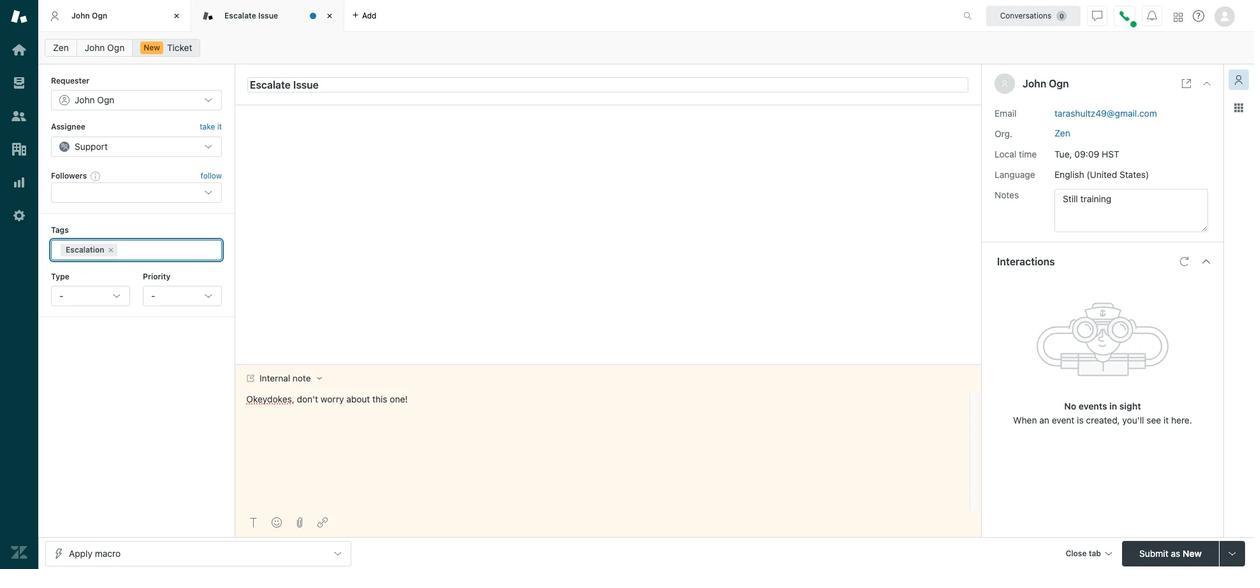 Task type: describe. For each thing, give the bounding box(es) containing it.
organizations image
[[11, 141, 27, 158]]

submit as new
[[1140, 548, 1203, 559]]

local time
[[995, 148, 1037, 159]]

1 vertical spatial new
[[1183, 548, 1203, 559]]

ogn inside requester element
[[97, 95, 114, 106]]

follow button
[[201, 170, 222, 182]]

tags
[[51, 225, 69, 235]]

take it
[[200, 122, 222, 132]]

close tab button
[[1061, 541, 1118, 568]]

see
[[1147, 414, 1162, 425]]

language
[[995, 169, 1036, 180]]

zendesk support image
[[11, 8, 27, 25]]

when
[[1014, 414, 1038, 425]]

apply
[[69, 548, 92, 559]]

assignee
[[51, 122, 85, 132]]

add
[[362, 11, 377, 20]]

take it button
[[200, 121, 222, 134]]

is
[[1078, 414, 1084, 425]]

ogn inside tab
[[92, 11, 107, 20]]

event
[[1053, 414, 1075, 425]]

main element
[[0, 0, 38, 569]]

note
[[293, 373, 311, 384]]

(united
[[1087, 169, 1118, 180]]

remove image
[[107, 246, 115, 254]]

issue
[[258, 11, 278, 20]]

worry
[[321, 394, 344, 405]]

tue, 09:09 hst
[[1055, 148, 1120, 159]]

internal
[[260, 373, 290, 384]]

okeydokes, don't worry about this one!
[[247, 394, 408, 405]]

Internal note composer text field
[[241, 392, 967, 419]]

close tab
[[1066, 548, 1102, 558]]

conversations button
[[987, 5, 1081, 26]]

states)
[[1120, 169, 1150, 180]]

Subject field
[[248, 77, 969, 92]]

followers
[[51, 171, 87, 180]]

tue,
[[1055, 148, 1073, 159]]

customer context image
[[1235, 75, 1245, 85]]

close image inside john ogn tab
[[170, 10, 183, 22]]

as
[[1172, 548, 1181, 559]]

info on adding followers image
[[91, 171, 101, 181]]

events
[[1079, 400, 1108, 411]]

09:09
[[1075, 148, 1100, 159]]

Tags field
[[120, 243, 210, 256]]

displays possible ticket submission types image
[[1228, 548, 1238, 559]]

zendesk image
[[11, 544, 27, 561]]

requester element
[[51, 90, 222, 111]]

button displays agent's chat status as invisible. image
[[1093, 11, 1103, 21]]

submit
[[1140, 548, 1169, 559]]

apply macro
[[69, 548, 121, 559]]

created,
[[1087, 414, 1121, 425]]

escalate issue
[[225, 11, 278, 20]]

customers image
[[11, 108, 27, 124]]

0 vertical spatial zen link
[[45, 39, 77, 57]]

an
[[1040, 414, 1050, 425]]

conversations
[[1001, 11, 1052, 20]]

local
[[995, 148, 1017, 159]]

secondary element
[[38, 35, 1255, 61]]

internal note
[[260, 373, 311, 384]]

in
[[1110, 400, 1118, 411]]

type
[[51, 272, 69, 281]]

john ogn tab
[[38, 0, 191, 32]]

add link (cmd k) image
[[318, 517, 328, 528]]

get help image
[[1194, 10, 1205, 22]]

close
[[1066, 548, 1087, 558]]

1 horizontal spatial zen link
[[1055, 127, 1071, 138]]

john inside requester element
[[75, 95, 95, 106]]

zen for the top "zen" link
[[53, 42, 69, 53]]



Task type: locate. For each thing, give the bounding box(es) containing it.
2 - from the left
[[151, 290, 155, 301]]

0 horizontal spatial it
[[217, 122, 222, 132]]

english
[[1055, 169, 1085, 180]]

okeydokes,
[[247, 394, 295, 405]]

reporting image
[[11, 174, 27, 191]]

john
[[71, 11, 90, 20], [85, 42, 105, 53], [1023, 78, 1047, 89], [75, 95, 95, 106]]

requester
[[51, 76, 90, 85]]

insert emojis image
[[272, 517, 282, 528]]

it right take
[[217, 122, 222, 132]]

0 horizontal spatial - button
[[51, 286, 130, 306]]

one!
[[390, 394, 408, 405]]

escalate issue tab
[[191, 0, 345, 32]]

no events in sight when an event is created, you'll see it here.
[[1014, 400, 1193, 425]]

assignee element
[[51, 136, 222, 157]]

it
[[217, 122, 222, 132], [1164, 414, 1170, 425]]

john inside secondary element
[[85, 42, 105, 53]]

org.
[[995, 128, 1013, 139]]

views image
[[11, 75, 27, 91]]

minimize composer image
[[603, 359, 613, 370]]

close image left add popup button
[[323, 10, 336, 22]]

close image inside escalate issue 'tab'
[[323, 10, 336, 22]]

don't
[[297, 394, 318, 405]]

- button for type
[[51, 286, 130, 306]]

0 vertical spatial it
[[217, 122, 222, 132]]

hst
[[1102, 148, 1120, 159]]

it inside take it button
[[217, 122, 222, 132]]

1 - from the left
[[59, 290, 63, 301]]

1 horizontal spatial new
[[1183, 548, 1203, 559]]

1 vertical spatial it
[[1164, 414, 1170, 425]]

0 horizontal spatial close image
[[170, 10, 183, 22]]

new right as
[[1183, 548, 1203, 559]]

interactions
[[998, 256, 1056, 267]]

time
[[1020, 148, 1037, 159]]

notes
[[995, 189, 1020, 200]]

internal note button
[[235, 365, 333, 392]]

1 horizontal spatial close image
[[323, 10, 336, 22]]

0 vertical spatial zen
[[53, 42, 69, 53]]

ogn up support
[[97, 95, 114, 106]]

zen link up requester at the left of page
[[45, 39, 77, 57]]

ticket
[[167, 42, 192, 53]]

this
[[373, 394, 388, 405]]

here.
[[1172, 414, 1193, 425]]

- for type
[[59, 290, 63, 301]]

take
[[200, 122, 215, 132]]

macro
[[95, 548, 121, 559]]

tab
[[1090, 548, 1102, 558]]

1 horizontal spatial -
[[151, 290, 155, 301]]

john inside tab
[[71, 11, 90, 20]]

english (united states)
[[1055, 169, 1150, 180]]

get started image
[[11, 41, 27, 58]]

0 vertical spatial new
[[144, 43, 160, 52]]

it right the see
[[1164, 414, 1170, 425]]

email
[[995, 108, 1017, 118]]

it inside the no events in sight when an event is created, you'll see it here.
[[1164, 414, 1170, 425]]

follow
[[201, 171, 222, 181]]

tarashultz49@gmail.com
[[1055, 108, 1158, 118]]

john ogn link
[[76, 39, 133, 57]]

format text image
[[249, 517, 259, 528]]

notifications image
[[1148, 11, 1158, 21]]

tabs tab list
[[38, 0, 951, 32]]

close image
[[170, 10, 183, 22], [323, 10, 336, 22], [1203, 78, 1213, 89]]

zen up requester at the left of page
[[53, 42, 69, 53]]

followers element
[[51, 183, 222, 203]]

-
[[59, 290, 63, 301], [151, 290, 155, 301]]

zen
[[53, 42, 69, 53], [1055, 127, 1071, 138]]

- button down type
[[51, 286, 130, 306]]

new inside secondary element
[[144, 43, 160, 52]]

support
[[75, 141, 108, 152]]

zen link
[[45, 39, 77, 57], [1055, 127, 1071, 138]]

ogn inside secondary element
[[107, 42, 125, 53]]

priority
[[143, 272, 171, 281]]

ogn
[[92, 11, 107, 20], [107, 42, 125, 53], [1050, 78, 1070, 89], [97, 95, 114, 106]]

0 horizontal spatial -
[[59, 290, 63, 301]]

about
[[347, 394, 370, 405]]

user image
[[1002, 80, 1009, 87], [1003, 80, 1008, 87]]

2 - button from the left
[[143, 286, 222, 306]]

john ogn inside tab
[[71, 11, 107, 20]]

ogn up john ogn link
[[92, 11, 107, 20]]

- button
[[51, 286, 130, 306], [143, 286, 222, 306]]

1 horizontal spatial it
[[1164, 414, 1170, 425]]

1 - button from the left
[[51, 286, 130, 306]]

view more details image
[[1182, 78, 1192, 89]]

escalate
[[225, 11, 256, 20]]

- for priority
[[151, 290, 155, 301]]

- down priority
[[151, 290, 155, 301]]

- button down priority
[[143, 286, 222, 306]]

Still training text field
[[1055, 189, 1209, 232]]

john ogn inside requester element
[[75, 95, 114, 106]]

john ogn inside secondary element
[[85, 42, 125, 53]]

zendesk products image
[[1175, 12, 1183, 21]]

new
[[144, 43, 160, 52], [1183, 548, 1203, 559]]

zen link up tue,
[[1055, 127, 1071, 138]]

1 vertical spatial zen link
[[1055, 127, 1071, 138]]

0 horizontal spatial zen link
[[45, 39, 77, 57]]

admin image
[[11, 207, 27, 224]]

sight
[[1120, 400, 1142, 411]]

new left ticket
[[144, 43, 160, 52]]

1 vertical spatial zen
[[1055, 127, 1071, 138]]

2 horizontal spatial close image
[[1203, 78, 1213, 89]]

- down type
[[59, 290, 63, 301]]

zen up tue,
[[1055, 127, 1071, 138]]

apps image
[[1235, 103, 1245, 113]]

ogn up tarashultz49@gmail.com
[[1050, 78, 1070, 89]]

1 horizontal spatial zen
[[1055, 127, 1071, 138]]

ogn down john ogn tab
[[107, 42, 125, 53]]

1 horizontal spatial - button
[[143, 286, 222, 306]]

add attachment image
[[295, 517, 305, 528]]

0 horizontal spatial zen
[[53, 42, 69, 53]]

- button for priority
[[143, 286, 222, 306]]

zen for "zen" link to the right
[[1055, 127, 1071, 138]]

zen inside secondary element
[[53, 42, 69, 53]]

john ogn
[[71, 11, 107, 20], [85, 42, 125, 53], [1023, 78, 1070, 89], [75, 95, 114, 106]]

escalation
[[66, 245, 104, 254]]

0 horizontal spatial new
[[144, 43, 160, 52]]

you'll
[[1123, 414, 1145, 425]]

close image right view more details icon
[[1203, 78, 1213, 89]]

add button
[[345, 0, 384, 31]]

no
[[1065, 400, 1077, 411]]

close image up ticket
[[170, 10, 183, 22]]



Task type: vqa. For each thing, say whether or not it's contained in the screenshot.
"Internal"
yes



